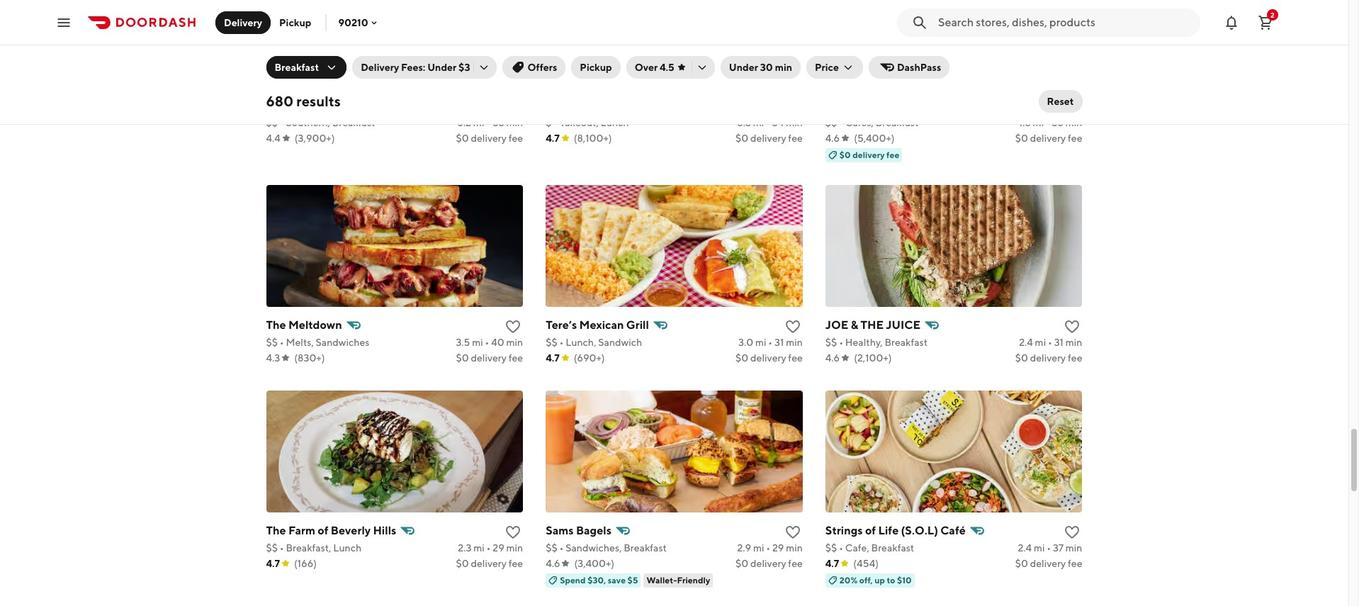 Task type: vqa. For each thing, say whether or not it's contained in the screenshot.
The Make
no



Task type: describe. For each thing, give the bounding box(es) containing it.
4.6 for joe & the juice
[[826, 352, 840, 363]]

$​0 delivery fee down 8.2 mi • 53 min on the left top of the page
[[456, 132, 523, 144]]

under 30 min
[[729, 62, 793, 73]]

$0 delivery fee
[[840, 149, 900, 160]]

min for 2.3 mi • 29 min
[[507, 542, 523, 554]]

the farm of beverly hills
[[266, 524, 397, 537]]

spend
[[560, 575, 586, 585]]

cuisine
[[369, 98, 409, 112]]

8.2 mi • 53 min
[[458, 117, 523, 128]]

$​0 delivery fee down 4.8 mi • 38 min
[[1016, 132, 1083, 144]]

38
[[1053, 117, 1064, 128]]

2.3 mi • 29 min
[[458, 542, 523, 554]]

southern,
[[286, 117, 330, 128]]

(3,900+)
[[295, 132, 335, 144]]

sandwiches
[[316, 337, 370, 348]]

reset
[[1048, 96, 1075, 107]]

cafe,
[[846, 542, 870, 554]]

notification bell image
[[1224, 14, 1241, 31]]

4.5
[[660, 62, 675, 73]]

0 vertical spatial pickup
[[279, 17, 312, 28]]

juice
[[887, 318, 921, 332]]

delivery for delivery fees: under $3
[[361, 62, 399, 73]]

dashpass button
[[869, 56, 950, 79]]

4.3
[[266, 352, 280, 363]]

the meltdown
[[266, 318, 342, 332]]

0 horizontal spatial pickup button
[[271, 11, 320, 34]]

delivery for (5,400+)
[[1031, 132, 1067, 144]]

delivery for (830+)
[[471, 352, 507, 363]]

3.0
[[739, 337, 754, 348]]

$​0 for joe & the juice
[[1016, 352, 1029, 363]]

takeout,
[[560, 117, 599, 128]]

min for 2.4 mi • 31 min
[[1066, 337, 1083, 348]]

off,
[[860, 575, 873, 585]]

lunch,
[[566, 337, 597, 348]]

40
[[492, 337, 505, 348]]

2.9
[[738, 542, 752, 554]]

fee for (5,400+)
[[1069, 132, 1083, 144]]

hills
[[373, 524, 397, 537]]

(5,400+)
[[854, 132, 895, 144]]

grill
[[627, 318, 649, 332]]

$0
[[840, 149, 851, 160]]

offers button
[[502, 56, 566, 79]]

delivery for (454)
[[1031, 558, 1067, 569]]

delivery down (5,400+)
[[853, 149, 885, 160]]

the for the farm of beverly hills
[[266, 524, 286, 537]]

min for 4.8 mi • 38 min
[[1066, 117, 1083, 128]]

click to add this store to your saved list image for tere's mexican grill
[[785, 318, 802, 335]]

under inside button
[[729, 62, 759, 73]]

fee for (454)
[[1069, 558, 1083, 569]]

lunch for $ • takeout, lunch
[[601, 117, 629, 128]]

Store search: begin typing to search for stores available on DoorDash text field
[[939, 15, 1193, 30]]

$​0 delivery fee down 5.3 mi • 34 min
[[736, 132, 803, 144]]

price
[[815, 62, 839, 73]]

melts,
[[286, 337, 314, 348]]

$$ • cafe, breakfast
[[826, 542, 915, 554]]

$​0 down '4.8' at right top
[[1016, 132, 1029, 144]]

meltdown
[[289, 318, 342, 332]]

(s.o.l)
[[902, 524, 939, 537]]

mexican
[[580, 318, 624, 332]]

click to add this store to your saved list image for strings of life (s.o.l) café
[[1065, 524, 1082, 541]]

53
[[493, 117, 505, 128]]

sandwich
[[599, 337, 643, 348]]

2.4 for strings of life (s.o.l) café
[[1019, 542, 1032, 554]]

20% off, up to $10
[[840, 575, 912, 585]]

(830+)
[[294, 352, 325, 363]]

click to add this store to your saved list image for 38
[[1065, 98, 1082, 115]]

(2,100+)
[[854, 352, 892, 363]]

mi for strings of life (s.o.l) café
[[1034, 542, 1045, 554]]

min for 8.2 mi • 53 min
[[507, 117, 523, 128]]

joe & the juice
[[826, 318, 921, 332]]

breakfast for $$ • cafe, breakfast
[[872, 542, 915, 554]]

delivery for (166)
[[471, 558, 507, 569]]

tere's mexican grill
[[546, 318, 649, 332]]

$$ • healthy, breakfast
[[826, 337, 928, 348]]

fees:
[[401, 62, 426, 73]]

4.7 for strings of life (s.o.l) café
[[826, 558, 840, 569]]

min for 2.4 mi • 37 min
[[1066, 542, 1083, 554]]

beverly
[[331, 524, 371, 537]]

southern
[[318, 98, 367, 112]]

fee for (3,900+)
[[509, 132, 523, 144]]

5.3 mi • 34 min
[[737, 117, 803, 128]]

2.9 mi • 29 min
[[738, 542, 803, 554]]

breakfast for $$ • sandwiches, breakfast
[[624, 542, 667, 554]]

$$ for sams bagels
[[546, 542, 558, 554]]

3.5
[[456, 337, 470, 348]]

breakfast button
[[266, 56, 347, 79]]

$ • takeout, lunch
[[546, 117, 629, 128]]

4.4
[[266, 132, 281, 144]]

click to add this store to your saved list image for the farm of beverly hills
[[505, 524, 522, 541]]

wallet-friendly
[[647, 575, 711, 585]]

min for 3.0 mi • 31 min
[[786, 337, 803, 348]]

$​0 for tere's mexican grill
[[736, 352, 749, 363]]

fee for (830+)
[[509, 352, 523, 363]]

$$ for joe & the juice
[[826, 337, 838, 348]]

the
[[861, 318, 884, 332]]

the for the meltdown
[[266, 318, 286, 332]]

blvd)
[[471, 98, 499, 112]]

&
[[851, 318, 859, 332]]

(crenshaw
[[411, 98, 468, 112]]

save
[[608, 575, 626, 585]]

$​0 down '5.3'
[[736, 132, 749, 144]]

delicious southern cuisine (crenshaw blvd)
[[266, 98, 499, 112]]

4.6 for sams bagels
[[546, 558, 560, 569]]

breakfast for $$ • healthy, breakfast
[[885, 337, 928, 348]]

8.2
[[458, 117, 472, 128]]

(3,400+)
[[575, 558, 615, 569]]

click to add this store to your saved list image for the meltdown
[[505, 318, 522, 335]]

mi for joe & the juice
[[1036, 337, 1047, 348]]

lunch for $$ • breakfast, lunch
[[333, 542, 362, 554]]

90210
[[339, 17, 368, 28]]

tere's
[[546, 318, 577, 332]]

$3
[[459, 62, 470, 73]]

mi for sams bagels
[[754, 542, 765, 554]]

spend $30, save $5
[[560, 575, 638, 585]]

min for 5.3 mi • 34 min
[[786, 117, 803, 128]]

life
[[879, 524, 899, 537]]

fee for (166)
[[509, 558, 523, 569]]

$​0 delivery fee for joe & the juice
[[1016, 352, 1083, 363]]

price button
[[807, 56, 864, 79]]

delivery for (3,400+)
[[751, 558, 787, 569]]

$$ for the farm of beverly hills
[[266, 542, 278, 554]]



Task type: locate. For each thing, give the bounding box(es) containing it.
$​0 delivery fee down 2.3 mi • 29 min
[[456, 558, 523, 569]]

fee down 2.9 mi • 29 min
[[789, 558, 803, 569]]

0 horizontal spatial of
[[318, 524, 329, 537]]

1 vertical spatial pickup
[[580, 62, 612, 73]]

29 right "2.9"
[[773, 542, 784, 554]]

0 horizontal spatial delivery
[[224, 17, 262, 28]]

under
[[428, 62, 457, 73], [729, 62, 759, 73]]

min for 3.5 mi • 40 min
[[507, 337, 523, 348]]

delivery down 3.0 mi • 31 min
[[751, 352, 787, 363]]

•
[[280, 117, 284, 128], [487, 117, 491, 128], [554, 117, 558, 128], [767, 117, 771, 128], [840, 117, 844, 128], [1047, 117, 1051, 128], [280, 337, 284, 348], [485, 337, 490, 348], [560, 337, 564, 348], [769, 337, 773, 348], [840, 337, 844, 348], [1049, 337, 1053, 348], [280, 542, 284, 554], [487, 542, 491, 554], [560, 542, 564, 554], [767, 542, 771, 554], [840, 542, 844, 554], [1047, 542, 1052, 554]]

2 vertical spatial 4.6
[[546, 558, 560, 569]]

click to add this store to your saved list image
[[1065, 98, 1082, 115], [1065, 318, 1082, 335]]

delivery for (8,100+)
[[751, 132, 787, 144]]

$​0 delivery fee for the farm of beverly hills
[[456, 558, 523, 569]]

2 of from the left
[[866, 524, 877, 537]]

lunch
[[601, 117, 629, 128], [333, 542, 362, 554]]

1 31 from the left
[[775, 337, 784, 348]]

4.7 down $
[[546, 132, 560, 144]]

$10
[[898, 575, 912, 585]]

30
[[761, 62, 773, 73]]

1 click to add this store to your saved list image from the top
[[1065, 98, 1082, 115]]

$​0 down 3.0
[[736, 352, 749, 363]]

friendly
[[677, 575, 711, 585]]

fee
[[509, 132, 523, 144], [789, 132, 803, 144], [1069, 132, 1083, 144], [887, 149, 900, 160], [509, 352, 523, 363], [789, 352, 803, 363], [1069, 352, 1083, 363], [509, 558, 523, 569], [789, 558, 803, 569], [1069, 558, 1083, 569]]

$$ for tere's mexican grill
[[546, 337, 558, 348]]

breakfast up (5,400+)
[[876, 117, 919, 128]]

breakfast for $$ • southern, breakfast
[[332, 117, 375, 128]]

1 horizontal spatial under
[[729, 62, 759, 73]]

strings of life (s.o.l) café
[[826, 524, 966, 537]]

29
[[493, 542, 505, 554], [773, 542, 784, 554]]

4.8
[[1017, 117, 1032, 128]]

$​0 delivery fee for tere's mexican grill
[[736, 352, 803, 363]]

2.4 for joe & the juice
[[1020, 337, 1034, 348]]

1 vertical spatial click to add this store to your saved list image
[[1065, 318, 1082, 335]]

mi for tere's mexican grill
[[756, 337, 767, 348]]

strings
[[826, 524, 863, 537]]

fee for (8,100+)
[[789, 132, 803, 144]]

breakfast down the southern
[[332, 117, 375, 128]]

$​0 down the 8.2
[[456, 132, 469, 144]]

over 4.5 button
[[627, 56, 715, 79]]

breakfast for $$ • cafes, breakfast
[[876, 117, 919, 128]]

0 vertical spatial delivery
[[224, 17, 262, 28]]

delivery inside delivery button
[[224, 17, 262, 28]]

farm
[[289, 524, 315, 537]]

1 horizontal spatial pickup button
[[572, 56, 621, 79]]

4.7 for tere's mexican grill
[[546, 352, 560, 363]]

4.7 left (454)
[[826, 558, 840, 569]]

(454)
[[854, 558, 879, 569]]

fee down 2.4 mi • 37 min
[[1069, 558, 1083, 569]]

delivery down 2.9 mi • 29 min
[[751, 558, 787, 569]]

34
[[773, 117, 784, 128]]

min for 2.9 mi • 29 min
[[786, 542, 803, 554]]

$​0 down "2.9"
[[736, 558, 749, 569]]

café
[[941, 524, 966, 537]]

$​0 for the meltdown
[[456, 352, 469, 363]]

1 horizontal spatial delivery
[[361, 62, 399, 73]]

$$ • breakfast, lunch
[[266, 542, 362, 554]]

reset button
[[1039, 90, 1083, 113]]

click to add this store to your saved list image
[[505, 318, 522, 335], [785, 318, 802, 335], [505, 524, 522, 541], [785, 524, 802, 541], [1065, 524, 1082, 541]]

$$ down the 'tere's'
[[546, 337, 558, 348]]

bagels
[[576, 524, 612, 537]]

click to add this store to your saved list image up '3.5 mi • 40 min' at left
[[505, 318, 522, 335]]

29 right 2.3
[[493, 542, 505, 554]]

0 vertical spatial pickup button
[[271, 11, 320, 34]]

3 items, open order cart image
[[1258, 14, 1275, 31]]

3.0 mi • 31 min
[[739, 337, 803, 348]]

$​0 delivery fee for sams bagels
[[736, 558, 803, 569]]

$​0 down 2.4 mi • 31 min
[[1016, 352, 1029, 363]]

fee down 2.4 mi • 31 min
[[1069, 352, 1083, 363]]

$​0 delivery fee down 2.9 mi • 29 min
[[736, 558, 803, 569]]

31 for tere's mexican grill
[[775, 337, 784, 348]]

2 click to add this store to your saved list image from the top
[[1065, 318, 1082, 335]]

31
[[775, 337, 784, 348], [1055, 337, 1064, 348]]

4.8 mi • 38 min
[[1017, 117, 1083, 128]]

5.3
[[737, 117, 752, 128]]

pickup
[[279, 17, 312, 28], [580, 62, 612, 73]]

(8,100+)
[[574, 132, 612, 144]]

click to add this store to your saved list image up 4.8 mi • 38 min
[[1065, 98, 1082, 115]]

4.6 up spend
[[546, 558, 560, 569]]

to
[[887, 575, 896, 585]]

pickup left over on the top of the page
[[580, 62, 612, 73]]

2 under from the left
[[729, 62, 759, 73]]

0 vertical spatial click to add this store to your saved list image
[[1065, 98, 1082, 115]]

2.3
[[458, 542, 472, 554]]

680
[[266, 93, 294, 109]]

4.7 for the farm of beverly hills
[[266, 558, 280, 569]]

delivery down 5.3 mi • 34 min
[[751, 132, 787, 144]]

0 vertical spatial 4.6
[[826, 132, 840, 144]]

$5
[[628, 575, 638, 585]]

sams
[[546, 524, 574, 537]]

breakfast up 680 results
[[275, 62, 319, 73]]

delivery
[[471, 132, 507, 144], [751, 132, 787, 144], [1031, 132, 1067, 144], [853, 149, 885, 160], [471, 352, 507, 363], [751, 352, 787, 363], [1031, 352, 1067, 363], [471, 558, 507, 569], [751, 558, 787, 569], [1031, 558, 1067, 569]]

1 vertical spatial 2.4
[[1019, 542, 1032, 554]]

breakfast down "juice"
[[885, 337, 928, 348]]

0 horizontal spatial pickup
[[279, 17, 312, 28]]

2 the from the top
[[266, 524, 286, 537]]

of
[[318, 524, 329, 537], [866, 524, 877, 537]]

pickup button left over on the top of the page
[[572, 56, 621, 79]]

0 horizontal spatial 31
[[775, 337, 784, 348]]

$$ down strings
[[826, 542, 838, 554]]

pickup up breakfast button
[[279, 17, 312, 28]]

click to add this store to your saved list image up 2.3 mi • 29 min
[[505, 524, 522, 541]]

under left $3
[[428, 62, 457, 73]]

29 for the farm of beverly hills
[[493, 542, 505, 554]]

1 vertical spatial the
[[266, 524, 286, 537]]

$​0 delivery fee down '3.5 mi • 40 min' at left
[[456, 352, 523, 363]]

4.7 down the 'tere's'
[[546, 352, 560, 363]]

fee for (3,400+)
[[789, 558, 803, 569]]

31 for joe & the juice
[[1055, 337, 1064, 348]]

fee down 4.8 mi • 38 min
[[1069, 132, 1083, 144]]

$$ for strings of life (s.o.l) café
[[826, 542, 838, 554]]

1 vertical spatial lunch
[[333, 542, 362, 554]]

0 horizontal spatial under
[[428, 62, 457, 73]]

click to add this store to your saved list image for sams bagels
[[785, 524, 802, 541]]

2 29 from the left
[[773, 542, 784, 554]]

20%
[[840, 575, 858, 585]]

$
[[546, 117, 552, 128]]

$$ down sams
[[546, 542, 558, 554]]

over
[[635, 62, 658, 73]]

breakfast,
[[286, 542, 331, 554]]

0 horizontal spatial lunch
[[333, 542, 362, 554]]

$​0 for strings of life (s.o.l) café
[[1016, 558, 1029, 569]]

delivery for (690+)
[[751, 352, 787, 363]]

$$ for the meltdown
[[266, 337, 278, 348]]

4.6 up $0
[[826, 132, 840, 144]]

$$ up 4.4
[[266, 117, 278, 128]]

breakfast
[[275, 62, 319, 73], [332, 117, 375, 128], [876, 117, 919, 128], [885, 337, 928, 348], [624, 542, 667, 554], [872, 542, 915, 554]]

fee down '3.5 mi • 40 min' at left
[[509, 352, 523, 363]]

delivery fees: under $3
[[361, 62, 470, 73]]

$​0 delivery fee down 3.0 mi • 31 min
[[736, 352, 803, 363]]

results
[[297, 93, 341, 109]]

delivery for delivery
[[224, 17, 262, 28]]

$​0
[[456, 132, 469, 144], [736, 132, 749, 144], [1016, 132, 1029, 144], [456, 352, 469, 363], [736, 352, 749, 363], [1016, 352, 1029, 363], [456, 558, 469, 569], [736, 558, 749, 569], [1016, 558, 1029, 569]]

lunch down beverly
[[333, 542, 362, 554]]

offers
[[528, 62, 558, 73]]

1 horizontal spatial pickup
[[580, 62, 612, 73]]

1 vertical spatial 4.6
[[826, 352, 840, 363]]

(690+)
[[574, 352, 605, 363]]

fee down (5,400+)
[[887, 149, 900, 160]]

over 4.5
[[635, 62, 675, 73]]

delivery down 2.3 mi • 29 min
[[471, 558, 507, 569]]

sandwiches,
[[566, 542, 622, 554]]

of up $$ • breakfast, lunch
[[318, 524, 329, 537]]

click to add this store to your saved list image up 2.4 mi • 31 min
[[1065, 318, 1082, 335]]

pickup button up breakfast button
[[271, 11, 320, 34]]

$$
[[266, 117, 278, 128], [826, 117, 838, 128], [266, 337, 278, 348], [546, 337, 558, 348], [826, 337, 838, 348], [266, 542, 278, 554], [546, 542, 558, 554], [826, 542, 838, 554]]

breakfast up $5
[[624, 542, 667, 554]]

breakfast down strings of life (s.o.l) café at the right bottom of page
[[872, 542, 915, 554]]

2.4 mi • 31 min
[[1020, 337, 1083, 348]]

fee down 3.0 mi • 31 min
[[789, 352, 803, 363]]

4.7 left (166)
[[266, 558, 280, 569]]

wallet-
[[647, 575, 677, 585]]

$​0 down the 3.5
[[456, 352, 469, 363]]

cafes,
[[846, 117, 874, 128]]

$$ • cafes, breakfast
[[826, 117, 919, 128]]

4.6
[[826, 132, 840, 144], [826, 352, 840, 363], [546, 558, 560, 569]]

$$ up 4.3
[[266, 337, 278, 348]]

the left farm
[[266, 524, 286, 537]]

min
[[775, 62, 793, 73], [507, 117, 523, 128], [786, 117, 803, 128], [1066, 117, 1083, 128], [507, 337, 523, 348], [786, 337, 803, 348], [1066, 337, 1083, 348], [507, 542, 523, 554], [786, 542, 803, 554], [1066, 542, 1083, 554]]

3.5 mi • 40 min
[[456, 337, 523, 348]]

1 vertical spatial delivery
[[361, 62, 399, 73]]

delivery for (2,100+)
[[1031, 352, 1067, 363]]

the
[[266, 318, 286, 332], [266, 524, 286, 537]]

29 for sams bagels
[[773, 542, 784, 554]]

delivery down 2.4 mi • 37 min
[[1031, 558, 1067, 569]]

$$ • southern, breakfast
[[266, 117, 375, 128]]

fee for (2,100+)
[[1069, 352, 1083, 363]]

1 29 from the left
[[493, 542, 505, 554]]

joe
[[826, 318, 849, 332]]

click to add this store to your saved list image for 31
[[1065, 318, 1082, 335]]

click to add this store to your saved list image up 2.9 mi • 29 min
[[785, 524, 802, 541]]

$​0 down 2.3
[[456, 558, 469, 569]]

2
[[1271, 10, 1276, 19]]

fee down 5.3 mi • 34 min
[[789, 132, 803, 144]]

$​0 delivery fee for strings of life (s.o.l) café
[[1016, 558, 1083, 569]]

1 horizontal spatial 31
[[1055, 337, 1064, 348]]

$​0 delivery fee for the meltdown
[[456, 352, 523, 363]]

1 under from the left
[[428, 62, 457, 73]]

$$ left 'breakfast,'
[[266, 542, 278, 554]]

dashpass
[[898, 62, 942, 73]]

4.6 down joe
[[826, 352, 840, 363]]

1 horizontal spatial 29
[[773, 542, 784, 554]]

1 horizontal spatial of
[[866, 524, 877, 537]]

up
[[875, 575, 886, 585]]

(166)
[[294, 558, 317, 569]]

delivery for (3,900+)
[[471, 132, 507, 144]]

1 the from the top
[[266, 318, 286, 332]]

$​0 for the farm of beverly hills
[[456, 558, 469, 569]]

click to add this store to your saved list image up 2.4 mi • 37 min
[[1065, 524, 1082, 541]]

min inside button
[[775, 62, 793, 73]]

$​0 down 2.4 mi • 37 min
[[1016, 558, 1029, 569]]

$$ • sandwiches, breakfast
[[546, 542, 667, 554]]

$​0 for sams bagels
[[736, 558, 749, 569]]

fee down 8.2 mi • 53 min on the left top of the page
[[509, 132, 523, 144]]

the up melts,
[[266, 318, 286, 332]]

2 31 from the left
[[1055, 337, 1064, 348]]

delivery down 4.8 mi • 38 min
[[1031, 132, 1067, 144]]

delicious
[[266, 98, 315, 112]]

sams bagels
[[546, 524, 612, 537]]

90210 button
[[339, 17, 380, 28]]

delivery down 2.4 mi • 31 min
[[1031, 352, 1067, 363]]

2.4
[[1020, 337, 1034, 348], [1019, 542, 1032, 554]]

open menu image
[[55, 14, 72, 31]]

1 horizontal spatial lunch
[[601, 117, 629, 128]]

$​0 delivery fee down 2.4 mi • 37 min
[[1016, 558, 1083, 569]]

under left 30
[[729, 62, 759, 73]]

$​0 delivery fee down 2.4 mi • 31 min
[[1016, 352, 1083, 363]]

0 vertical spatial the
[[266, 318, 286, 332]]

mi for the farm of beverly hills
[[474, 542, 485, 554]]

pickup button
[[271, 11, 320, 34], [572, 56, 621, 79]]

0 horizontal spatial 29
[[493, 542, 505, 554]]

$$ left "cafes,"
[[826, 117, 838, 128]]

breakfast inside button
[[275, 62, 319, 73]]

delivery down '3.5 mi • 40 min' at left
[[471, 352, 507, 363]]

680 results
[[266, 93, 341, 109]]

2 button
[[1252, 8, 1281, 37]]

click to add this store to your saved list image up 3.0 mi • 31 min
[[785, 318, 802, 335]]

1 of from the left
[[318, 524, 329, 537]]

$$ down joe
[[826, 337, 838, 348]]

4.7
[[546, 132, 560, 144], [546, 352, 560, 363], [266, 558, 280, 569], [826, 558, 840, 569]]

fee down 2.3 mi • 29 min
[[509, 558, 523, 569]]

1 vertical spatial pickup button
[[572, 56, 621, 79]]

$$ • lunch, sandwich
[[546, 337, 643, 348]]

fee for (690+)
[[789, 352, 803, 363]]

0 vertical spatial 2.4
[[1020, 337, 1034, 348]]

0 vertical spatial lunch
[[601, 117, 629, 128]]

mi for the meltdown
[[472, 337, 483, 348]]

of up $$ • cafe, breakfast
[[866, 524, 877, 537]]

delivery down 8.2 mi • 53 min on the left top of the page
[[471, 132, 507, 144]]

lunch up (8,100+)
[[601, 117, 629, 128]]



